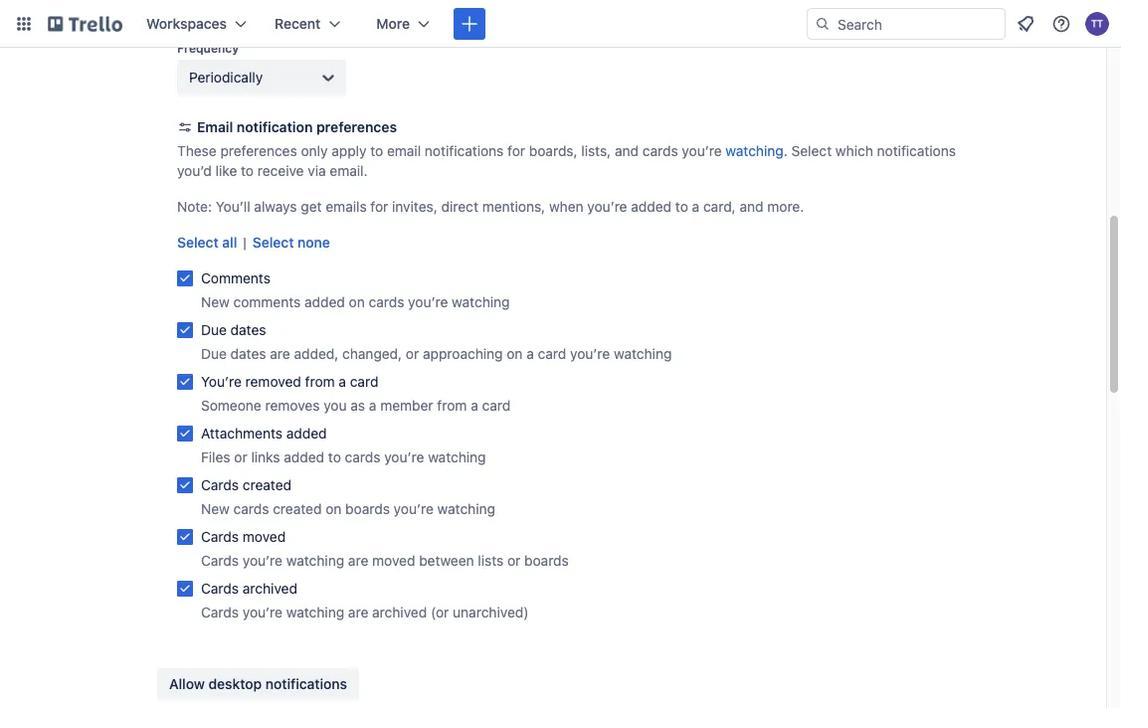 Task type: locate. For each thing, give the bounding box(es) containing it.
allow desktop notifications link
[[157, 669, 359, 700]]

and
[[615, 143, 639, 159], [740, 198, 764, 215]]

or right lists
[[507, 553, 521, 569]]

unarchived)
[[453, 604, 529, 621]]

notifications
[[425, 143, 504, 159], [877, 143, 956, 159], [265, 676, 347, 692]]

created
[[243, 477, 292, 493], [273, 501, 322, 517]]

1 new from the top
[[201, 294, 230, 310]]

0 vertical spatial boards
[[345, 501, 390, 517]]

cards for cards moved
[[201, 529, 239, 545]]

new down cards created
[[201, 501, 230, 517]]

from right member
[[437, 397, 467, 414]]

like
[[216, 163, 237, 179]]

0 vertical spatial due
[[201, 322, 227, 338]]

more.
[[767, 198, 804, 215]]

you'd
[[177, 163, 212, 179]]

notifications inside . select which notifications you'd like to receive via email.
[[877, 143, 956, 159]]

and right lists,
[[615, 143, 639, 159]]

0 horizontal spatial card
[[350, 374, 378, 390]]

1 vertical spatial preferences
[[220, 143, 297, 159]]

are for cards archived
[[348, 604, 368, 621]]

emails
[[326, 198, 367, 215]]

you're
[[201, 374, 242, 390]]

none
[[298, 234, 330, 251]]

1 horizontal spatial notifications
[[425, 143, 504, 159]]

cards archived
[[201, 580, 297, 597]]

to left card,
[[675, 198, 688, 215]]

1 vertical spatial new
[[201, 501, 230, 517]]

periodically
[[189, 69, 263, 86]]

2 horizontal spatial or
[[507, 553, 521, 569]]

0 vertical spatial card
[[538, 346, 566, 362]]

0 horizontal spatial and
[[615, 143, 639, 159]]

watching link
[[726, 143, 784, 159]]

new
[[201, 294, 230, 310], [201, 501, 230, 517]]

0 vertical spatial new
[[201, 294, 230, 310]]

member
[[380, 397, 433, 414]]

1 dates from the top
[[230, 322, 266, 338]]

only
[[301, 143, 328, 159]]

card,
[[703, 198, 736, 215]]

select none button
[[253, 233, 330, 253]]

on right approaching
[[507, 346, 523, 362]]

1 horizontal spatial card
[[482, 397, 511, 414]]

moved
[[243, 529, 286, 545], [372, 553, 415, 569]]

receive
[[258, 163, 304, 179]]

select all button
[[177, 233, 237, 253]]

preferences down notification
[[220, 143, 297, 159]]

search image
[[815, 16, 831, 32]]

1 horizontal spatial on
[[349, 294, 365, 310]]

1 vertical spatial due
[[201, 346, 227, 362]]

to
[[370, 143, 383, 159], [241, 163, 254, 179], [675, 198, 688, 215], [328, 449, 341, 466]]

created down cards created
[[273, 501, 322, 517]]

1 vertical spatial dates
[[230, 346, 266, 362]]

select left the all
[[177, 234, 219, 251]]

0 vertical spatial and
[[615, 143, 639, 159]]

notifications up 'direct'
[[425, 143, 504, 159]]

(or
[[431, 604, 449, 621]]

0 horizontal spatial select
[[177, 234, 219, 251]]

0 vertical spatial archived
[[243, 580, 297, 597]]

0 horizontal spatial archived
[[243, 580, 297, 597]]

files or links added to cards you're watching
[[201, 449, 486, 466]]

for right the emails
[[371, 198, 388, 215]]

between
[[419, 553, 474, 569]]

invites,
[[392, 198, 438, 215]]

5 cards from the top
[[201, 604, 239, 621]]

archived down cards moved at the bottom left
[[243, 580, 297, 597]]

boards right lists
[[524, 553, 569, 569]]

dates down due dates
[[230, 346, 266, 362]]

watching
[[726, 143, 784, 159], [452, 294, 510, 310], [614, 346, 672, 362], [428, 449, 486, 466], [437, 501, 495, 517], [286, 553, 344, 569], [286, 604, 344, 621]]

from
[[305, 374, 335, 390], [437, 397, 467, 414]]

to down you
[[328, 449, 341, 466]]

card right approaching
[[538, 346, 566, 362]]

to inside . select which notifications you'd like to receive via email.
[[241, 163, 254, 179]]

0 vertical spatial on
[[349, 294, 365, 310]]

. select which notifications you'd like to receive via email.
[[177, 143, 956, 179]]

|
[[243, 234, 247, 251]]

2 horizontal spatial select
[[791, 143, 832, 159]]

are
[[270, 346, 290, 362], [348, 553, 368, 569], [348, 604, 368, 621]]

0 horizontal spatial on
[[326, 501, 342, 517]]

archived
[[243, 580, 297, 597], [372, 604, 427, 621]]

1 vertical spatial card
[[350, 374, 378, 390]]

1 horizontal spatial and
[[740, 198, 764, 215]]

1 due from the top
[[201, 322, 227, 338]]

cards up 'changed,'
[[369, 294, 404, 310]]

direct
[[441, 198, 478, 215]]

a left card,
[[692, 198, 700, 215]]

for left boards,
[[507, 143, 525, 159]]

are up removed
[[270, 346, 290, 362]]

2 vertical spatial on
[[326, 501, 342, 517]]

select right .
[[791, 143, 832, 159]]

are up cards you're watching are archived (or unarchived)
[[348, 553, 368, 569]]

or
[[406, 346, 419, 362], [234, 449, 247, 466], [507, 553, 521, 569]]

or down attachments
[[234, 449, 247, 466]]

these preferences only apply to email notifications for boards, lists, and cards you're watching
[[177, 143, 784, 159]]

recent button
[[263, 8, 352, 40]]

on
[[349, 294, 365, 310], [507, 346, 523, 362], [326, 501, 342, 517]]

moved up cards archived
[[243, 529, 286, 545]]

select right the | at the left top
[[253, 234, 294, 251]]

added right links
[[284, 449, 324, 466]]

2 new from the top
[[201, 501, 230, 517]]

0 horizontal spatial from
[[305, 374, 335, 390]]

lists,
[[581, 143, 611, 159]]

1 horizontal spatial for
[[507, 143, 525, 159]]

notifications right desktop
[[265, 676, 347, 692]]

someone removes you as a member from a card
[[201, 397, 511, 414]]

1 vertical spatial on
[[507, 346, 523, 362]]

via
[[308, 163, 326, 179]]

from down added,
[[305, 374, 335, 390]]

2 horizontal spatial notifications
[[877, 143, 956, 159]]

added down removes
[[286, 425, 327, 442]]

1 vertical spatial created
[[273, 501, 322, 517]]

email notification preferences
[[197, 119, 397, 135]]

due for due dates are added, changed, or approaching on a card you're watching
[[201, 346, 227, 362]]

moved left between
[[372, 553, 415, 569]]

1 vertical spatial and
[[740, 198, 764, 215]]

frequency
[[177, 41, 239, 55]]

4 cards from the top
[[201, 580, 239, 597]]

or right 'changed,'
[[406, 346, 419, 362]]

select all | select none
[[177, 234, 330, 251]]

email
[[197, 119, 233, 135]]

1 cards from the top
[[201, 477, 239, 493]]

to left email
[[370, 143, 383, 159]]

cards down cards created
[[233, 501, 269, 517]]

archived left "(or"
[[372, 604, 427, 621]]

due
[[201, 322, 227, 338], [201, 346, 227, 362]]

card up the as
[[350, 374, 378, 390]]

are down cards you're watching are moved between lists or boards
[[348, 604, 368, 621]]

you're
[[682, 143, 722, 159], [587, 198, 627, 215], [408, 294, 448, 310], [570, 346, 610, 362], [384, 449, 424, 466], [394, 501, 434, 517], [243, 553, 283, 569], [243, 604, 283, 621]]

on down files or links added to cards you're watching at the left bottom
[[326, 501, 342, 517]]

and right card,
[[740, 198, 764, 215]]

1 horizontal spatial from
[[437, 397, 467, 414]]

0 horizontal spatial for
[[371, 198, 388, 215]]

1 vertical spatial archived
[[372, 604, 427, 621]]

0 vertical spatial dates
[[230, 322, 266, 338]]

1 horizontal spatial select
[[253, 234, 294, 251]]

cards created
[[201, 477, 292, 493]]

0 vertical spatial for
[[507, 143, 525, 159]]

due dates are added, changed, or approaching on a card you're watching
[[201, 346, 672, 362]]

select inside . select which notifications you'd like to receive via email.
[[791, 143, 832, 159]]

more button
[[364, 8, 442, 40]]

1 horizontal spatial or
[[406, 346, 419, 362]]

cards you're watching are moved between lists or boards
[[201, 553, 569, 569]]

0 vertical spatial moved
[[243, 529, 286, 545]]

select
[[791, 143, 832, 159], [177, 234, 219, 251], [253, 234, 294, 251]]

card down approaching
[[482, 397, 511, 414]]

Search field
[[831, 9, 1005, 39]]

comments
[[233, 294, 301, 310]]

card
[[538, 346, 566, 362], [350, 374, 378, 390], [482, 397, 511, 414]]

added
[[631, 198, 672, 215], [304, 294, 345, 310], [286, 425, 327, 442], [284, 449, 324, 466]]

cards for cards you're watching are archived (or unarchived)
[[201, 604, 239, 621]]

notifications right which
[[877, 143, 956, 159]]

a down approaching
[[471, 397, 478, 414]]

cards
[[642, 143, 678, 159], [369, 294, 404, 310], [345, 449, 381, 466], [233, 501, 269, 517]]

2 vertical spatial card
[[482, 397, 511, 414]]

links
[[251, 449, 280, 466]]

1 vertical spatial boards
[[524, 553, 569, 569]]

1 horizontal spatial preferences
[[316, 119, 397, 135]]

new down comments
[[201, 294, 230, 310]]

1 horizontal spatial boards
[[524, 553, 569, 569]]

cards
[[201, 477, 239, 493], [201, 529, 239, 545], [201, 553, 239, 569], [201, 580, 239, 597], [201, 604, 239, 621]]

dates
[[230, 322, 266, 338], [230, 346, 266, 362]]

created down links
[[243, 477, 292, 493]]

dates down comments
[[230, 322, 266, 338]]

1 vertical spatial for
[[371, 198, 388, 215]]

removed
[[245, 374, 301, 390]]

0 vertical spatial created
[[243, 477, 292, 493]]

1 vertical spatial from
[[437, 397, 467, 414]]

boards up cards you're watching are moved between lists or boards
[[345, 501, 390, 517]]

1 vertical spatial are
[[348, 553, 368, 569]]

preferences up apply
[[316, 119, 397, 135]]

new comments added on cards you're watching
[[201, 294, 510, 310]]

2 horizontal spatial on
[[507, 346, 523, 362]]

0 vertical spatial from
[[305, 374, 335, 390]]

3 cards from the top
[[201, 553, 239, 569]]

preferences
[[316, 119, 397, 135], [220, 143, 297, 159]]

2 dates from the top
[[230, 346, 266, 362]]

2 cards from the top
[[201, 529, 239, 545]]

back to home image
[[48, 8, 122, 40]]

0 vertical spatial preferences
[[316, 119, 397, 135]]

1 vertical spatial moved
[[372, 553, 415, 569]]

0 horizontal spatial or
[[234, 449, 247, 466]]

2 due from the top
[[201, 346, 227, 362]]

more
[[376, 15, 410, 32]]

boards
[[345, 501, 390, 517], [524, 553, 569, 569]]

notification
[[237, 119, 313, 135]]

0 horizontal spatial preferences
[[220, 143, 297, 159]]

open information menu image
[[1052, 14, 1071, 34]]

for
[[507, 143, 525, 159], [371, 198, 388, 215]]

on up 'changed,'
[[349, 294, 365, 310]]

2 vertical spatial are
[[348, 604, 368, 621]]

to right like
[[241, 163, 254, 179]]



Task type: describe. For each thing, give the bounding box(es) containing it.
terry turtle (terryturtle) image
[[1085, 12, 1109, 36]]

on for cards
[[349, 294, 365, 310]]

you're removed from a card
[[201, 374, 378, 390]]

removes
[[265, 397, 320, 414]]

boards,
[[529, 143, 578, 159]]

a up you
[[339, 374, 346, 390]]

new for new cards created on boards you're watching
[[201, 501, 230, 517]]

cards moved
[[201, 529, 286, 545]]

always
[[254, 198, 297, 215]]

all
[[222, 234, 237, 251]]

cards you're watching are archived (or unarchived)
[[201, 604, 529, 621]]

comments
[[201, 270, 270, 287]]

primary element
[[0, 0, 1121, 48]]

you'll
[[216, 198, 250, 215]]

1 horizontal spatial archived
[[372, 604, 427, 621]]

you
[[324, 397, 347, 414]]

cards down the as
[[345, 449, 381, 466]]

1 vertical spatial or
[[234, 449, 247, 466]]

workspaces button
[[134, 8, 259, 40]]

which
[[836, 143, 873, 159]]

approaching
[[423, 346, 503, 362]]

desktop
[[208, 676, 262, 692]]

0 vertical spatial are
[[270, 346, 290, 362]]

added up added,
[[304, 294, 345, 310]]

due for due dates
[[201, 322, 227, 338]]

0 vertical spatial or
[[406, 346, 419, 362]]

on for boards
[[326, 501, 342, 517]]

new for new comments added on cards you're watching
[[201, 294, 230, 310]]

changed,
[[342, 346, 402, 362]]

0 horizontal spatial moved
[[243, 529, 286, 545]]

0 notifications image
[[1014, 12, 1038, 36]]

note:
[[177, 198, 212, 215]]

cards for cards archived
[[201, 580, 239, 597]]

new cards created on boards you're watching
[[201, 501, 495, 517]]

due dates
[[201, 322, 266, 338]]

are for cards moved
[[348, 553, 368, 569]]

someone
[[201, 397, 261, 414]]

workspaces
[[146, 15, 227, 32]]

lists
[[478, 553, 504, 569]]

create board or workspace image
[[460, 14, 480, 34]]

when
[[549, 198, 584, 215]]

dates for due dates are added, changed, or approaching on a card you're watching
[[230, 346, 266, 362]]

dates for due dates
[[230, 322, 266, 338]]

email.
[[330, 163, 368, 179]]

cards for cards you're watching are moved between lists or boards
[[201, 553, 239, 569]]

get
[[301, 198, 322, 215]]

as
[[351, 397, 365, 414]]

mentions,
[[482, 198, 545, 215]]

attachments added
[[201, 425, 327, 442]]

these
[[177, 143, 217, 159]]

allow
[[169, 676, 205, 692]]

2 vertical spatial or
[[507, 553, 521, 569]]

0 horizontal spatial boards
[[345, 501, 390, 517]]

a right the as
[[369, 397, 376, 414]]

note: you'll always get emails for invites, direct mentions, when you're added to a card, and more.
[[177, 198, 804, 215]]

.
[[784, 143, 788, 159]]

attachments
[[201, 425, 282, 442]]

files
[[201, 449, 230, 466]]

allow desktop notifications
[[169, 676, 347, 692]]

cards right lists,
[[642, 143, 678, 159]]

added,
[[294, 346, 339, 362]]

recent
[[275, 15, 321, 32]]

cards for cards created
[[201, 477, 239, 493]]

email
[[387, 143, 421, 159]]

apply
[[332, 143, 367, 159]]

0 horizontal spatial notifications
[[265, 676, 347, 692]]

2 horizontal spatial card
[[538, 346, 566, 362]]

1 horizontal spatial moved
[[372, 553, 415, 569]]

added left card,
[[631, 198, 672, 215]]

a right approaching
[[526, 346, 534, 362]]



Task type: vqa. For each thing, say whether or not it's contained in the screenshot.


